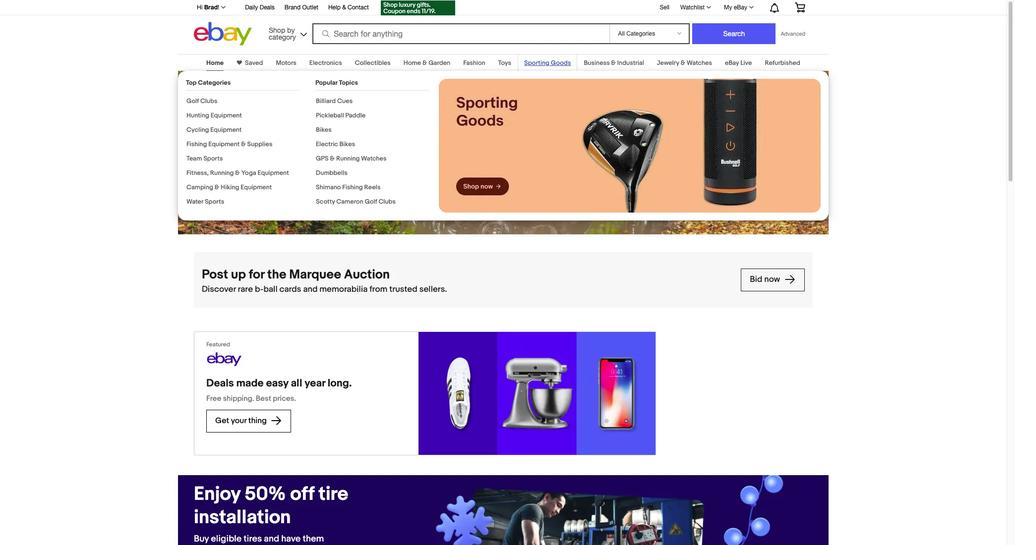 Task type: locate. For each thing, give the bounding box(es) containing it.
watches inside 'popular topics' 'element'
[[361, 155, 387, 163]]

dumbbells
[[316, 169, 348, 177]]

for down eligible
[[231, 545, 242, 546]]

and up this
[[264, 534, 279, 545]]

paddle
[[346, 112, 366, 120]]

1 vertical spatial bikes
[[340, 140, 355, 148]]

sports for team sports
[[204, 155, 223, 163]]

bid
[[750, 275, 763, 285]]

water sports
[[187, 198, 224, 206]]

bags,
[[313, 129, 336, 140]]

and down marquee
[[303, 285, 318, 295]]

goods
[[551, 59, 571, 67]]

brad
[[204, 3, 218, 11]]

0 vertical spatial ebay
[[734, 4, 748, 11]]

off
[[290, 483, 315, 507]]

now inside bid now link
[[765, 275, 781, 285]]

0 vertical spatial fishing
[[187, 140, 207, 148]]

electronics link
[[310, 59, 342, 67]]

enjoy
[[194, 483, 241, 507]]

1 horizontal spatial and
[[264, 534, 279, 545]]

& for jewelry & watches
[[681, 59, 686, 67]]

none submit inside shop by category banner
[[693, 23, 776, 44]]

electric bikes
[[316, 140, 355, 148]]

deals
[[260, 4, 275, 11], [206, 378, 234, 391]]

fishing equipment & supplies
[[187, 140, 273, 148]]

clubs inside top categories element
[[200, 97, 218, 105]]

clubs up hunting equipment
[[200, 97, 218, 105]]

get inside get your atv or utv kitted out begin adventures with cargo bags, tires, and more.
[[194, 78, 227, 102]]

ebay inside main content
[[726, 59, 740, 67]]

1 vertical spatial golf
[[365, 198, 377, 206]]

up
[[231, 268, 246, 283]]

1 horizontal spatial golf
[[365, 198, 377, 206]]

golf inside top categories element
[[187, 97, 199, 105]]

0 vertical spatial running
[[336, 155, 360, 163]]

home for home
[[206, 59, 224, 67]]

1 vertical spatial deals
[[206, 378, 234, 391]]

0 horizontal spatial home
[[206, 59, 224, 67]]

sports up explore
[[204, 155, 223, 163]]

cycling equipment
[[187, 126, 242, 134]]

category
[[269, 33, 296, 41]]

running down electric bikes link
[[336, 155, 360, 163]]

1 horizontal spatial running
[[336, 155, 360, 163]]

cues
[[337, 97, 353, 105]]

hi brad !
[[197, 3, 219, 11]]

1 horizontal spatial fishing
[[343, 184, 363, 192]]

1 horizontal spatial bikes
[[340, 140, 355, 148]]

supplies
[[247, 140, 273, 148]]

0 vertical spatial bikes
[[316, 126, 332, 134]]

your inside get your atv or utv kitted out begin adventures with cargo bags, tires, and more.
[[231, 78, 270, 102]]

50%
[[245, 483, 286, 507]]

trusted
[[390, 285, 418, 295]]

0 horizontal spatial deals
[[206, 378, 234, 391]]

your
[[231, 78, 270, 102], [231, 417, 247, 426]]

fishing inside 'popular topics' 'element'
[[343, 184, 363, 192]]

marquee
[[289, 268, 341, 283]]

top
[[186, 79, 197, 87]]

enjoy 50% off tire installation buy eligible tires and have them installed for less this season.
[[194, 483, 349, 546]]

utv
[[194, 102, 231, 125]]

0 horizontal spatial watches
[[361, 155, 387, 163]]

sports right water
[[205, 198, 224, 206]]

fishing down begin
[[187, 140, 207, 148]]

1 vertical spatial sports
[[205, 198, 224, 206]]

bid now
[[750, 275, 783, 285]]

None submit
[[693, 23, 776, 44]]

clubs down reels
[[379, 198, 396, 206]]

equipment down yoga
[[241, 184, 272, 192]]

topics
[[339, 79, 358, 87]]

1 horizontal spatial now
[[765, 275, 781, 285]]

1 vertical spatial watches
[[361, 155, 387, 163]]

sell link
[[656, 4, 674, 11]]

0 vertical spatial watches
[[687, 59, 713, 67]]

1 home from the left
[[206, 59, 224, 67]]

watchlist
[[681, 4, 705, 11]]

watches up reels
[[361, 155, 387, 163]]

year
[[305, 378, 326, 391]]

pickleball paddle
[[316, 112, 366, 120]]

now up 'hiking'
[[234, 169, 250, 179]]

0 vertical spatial clubs
[[200, 97, 218, 105]]

ebay right my
[[734, 4, 748, 11]]

reels
[[365, 184, 381, 192]]

scotty
[[316, 198, 335, 206]]

equipment down cycling equipment link
[[209, 140, 240, 148]]

fitness, running & yoga equipment link
[[187, 169, 289, 177]]

fishing inside top categories element
[[187, 140, 207, 148]]

& for gps & running watches
[[330, 155, 335, 163]]

and down begin
[[194, 140, 209, 151]]

0 horizontal spatial now
[[234, 169, 250, 179]]

your down the "saved" link on the left top of page
[[231, 78, 270, 102]]

now for explore
[[234, 169, 250, 179]]

yoga
[[241, 169, 256, 177]]

my ebay
[[725, 4, 748, 11]]

& left yoga
[[235, 169, 240, 177]]

collectibles link
[[355, 59, 391, 67]]

for inside post up for the marquee auction discover rare b-ball cards and memorabilia from trusted sellers.
[[249, 268, 265, 283]]

daily
[[245, 4, 258, 11]]

1 horizontal spatial watches
[[687, 59, 713, 67]]

& right business
[[612, 59, 616, 67]]

1 horizontal spatial deals
[[260, 4, 275, 11]]

get for atv
[[194, 78, 227, 102]]

bikes up 'electric'
[[316, 126, 332, 134]]

cycling equipment link
[[187, 126, 242, 134]]

0 horizontal spatial bikes
[[316, 126, 332, 134]]

golf inside 'popular topics' 'element'
[[365, 198, 377, 206]]

account navigation
[[192, 0, 813, 17]]

this
[[263, 545, 278, 546]]

gps & running watches link
[[316, 155, 387, 163]]

home for home & garden
[[404, 59, 421, 67]]

for up b-
[[249, 268, 265, 283]]

now for bid
[[765, 275, 781, 285]]

home up categories
[[206, 59, 224, 67]]

garden
[[429, 59, 451, 67]]

equipment
[[211, 112, 242, 120], [211, 126, 242, 134], [209, 140, 240, 148], [258, 169, 289, 177], [241, 184, 272, 192]]

0 horizontal spatial for
[[231, 545, 242, 546]]

adventures
[[220, 129, 266, 140]]

1 vertical spatial get
[[215, 417, 229, 426]]

equipment up fishing equipment & supplies link
[[211, 126, 242, 134]]

post
[[202, 268, 228, 283]]

sporting goods
[[525, 59, 571, 67]]

0 horizontal spatial fishing
[[187, 140, 207, 148]]

sporting
[[525, 59, 550, 67]]

business & industrial
[[584, 59, 645, 67]]

ebay inside account navigation
[[734, 4, 748, 11]]

1 vertical spatial for
[[231, 545, 242, 546]]

1 vertical spatial fishing
[[343, 184, 363, 192]]

deals right daily
[[260, 4, 275, 11]]

& left garden
[[423, 59, 427, 67]]

hi
[[197, 4, 203, 11]]

1 horizontal spatial for
[[249, 268, 265, 283]]

help & contact link
[[329, 2, 369, 13]]

shipping.
[[223, 395, 254, 404]]

1 vertical spatial ebay
[[726, 59, 740, 67]]

bikes down tires,
[[340, 140, 355, 148]]

tires,
[[338, 129, 358, 140]]

main content
[[0, 48, 1007, 546]]

contact
[[348, 4, 369, 11]]

your for thing
[[231, 417, 247, 426]]

enjoy 50% off tire installation link
[[194, 483, 359, 530]]

Search for anything text field
[[314, 24, 608, 43]]

1 horizontal spatial home
[[404, 59, 421, 67]]

now right bid
[[765, 275, 781, 285]]

0 vertical spatial sports
[[204, 155, 223, 163]]

1 vertical spatial and
[[303, 285, 318, 295]]

fishing
[[187, 140, 207, 148], [343, 184, 363, 192]]

golf clubs
[[187, 97, 218, 105]]

home left garden
[[404, 59, 421, 67]]

post up for the marquee auction link
[[202, 267, 734, 284]]

0 vertical spatial deals
[[260, 4, 275, 11]]

fishing equipment & supplies link
[[187, 140, 273, 148]]

home
[[206, 59, 224, 67], [404, 59, 421, 67]]

ebay live
[[726, 59, 753, 67]]

0 vertical spatial for
[[249, 268, 265, 283]]

0 horizontal spatial golf
[[187, 97, 199, 105]]

billiard cues link
[[316, 97, 353, 105]]

jewelry & watches
[[657, 59, 713, 67]]

0 vertical spatial golf
[[187, 97, 199, 105]]

golf down reels
[[365, 198, 377, 206]]

toys
[[499, 59, 512, 67]]

equipment right yoga
[[258, 169, 289, 177]]

get
[[194, 78, 227, 102], [215, 417, 229, 426]]

refurbished
[[765, 59, 801, 67]]

golf up hunting
[[187, 97, 199, 105]]

0 vertical spatial and
[[194, 140, 209, 151]]

& inside 'popular topics' 'element'
[[330, 155, 335, 163]]

ebay left live
[[726, 59, 740, 67]]

pickleball paddle link
[[316, 112, 366, 120]]

& right jewelry
[[681, 59, 686, 67]]

0 vertical spatial get
[[194, 78, 227, 102]]

equipment for cycling
[[211, 126, 242, 134]]

now
[[234, 169, 250, 179], [765, 275, 781, 285]]

top categories element
[[186, 79, 300, 212]]

and
[[194, 140, 209, 151], [303, 285, 318, 295], [264, 534, 279, 545]]

shop by category
[[269, 26, 296, 41]]

pickleball
[[316, 112, 344, 120]]

get your thing
[[215, 417, 269, 426]]

1 vertical spatial now
[[765, 275, 781, 285]]

top categories
[[186, 79, 231, 87]]

& right help
[[343, 4, 346, 11]]

0 vertical spatial your
[[231, 78, 270, 102]]

for
[[249, 268, 265, 283], [231, 545, 242, 546]]

& right gps
[[330, 155, 335, 163]]

1 vertical spatial your
[[231, 417, 247, 426]]

watches right jewelry
[[687, 59, 713, 67]]

the
[[268, 268, 287, 283]]

& left 'hiking'
[[215, 184, 219, 192]]

0 horizontal spatial running
[[210, 169, 234, 177]]

running up camping & hiking equipment link
[[210, 169, 234, 177]]

deals up free
[[206, 378, 234, 391]]

0 vertical spatial now
[[234, 169, 250, 179]]

prices.
[[273, 395, 296, 404]]

your left thing
[[231, 417, 247, 426]]

2 home from the left
[[404, 59, 421, 67]]

2 vertical spatial and
[[264, 534, 279, 545]]

0 horizontal spatial and
[[194, 140, 209, 151]]

1 vertical spatial running
[[210, 169, 234, 177]]

1 vertical spatial clubs
[[379, 198, 396, 206]]

& inside account navigation
[[343, 4, 346, 11]]

equipment up cycling equipment link
[[211, 112, 242, 120]]

& for business & industrial
[[612, 59, 616, 67]]

1 horizontal spatial clubs
[[379, 198, 396, 206]]

fishing up cameron
[[343, 184, 363, 192]]

bid now link
[[742, 269, 805, 292]]

from
[[370, 285, 388, 295]]

2 horizontal spatial and
[[303, 285, 318, 295]]

0 horizontal spatial clubs
[[200, 97, 218, 105]]

clubs
[[200, 97, 218, 105], [379, 198, 396, 206]]



Task type: describe. For each thing, give the bounding box(es) containing it.
b-
[[255, 285, 264, 295]]

electronics
[[310, 59, 342, 67]]

jewelry & watches link
[[657, 59, 713, 67]]

thing
[[249, 417, 267, 426]]

running inside 'popular topics' 'element'
[[336, 155, 360, 163]]

discover
[[202, 285, 236, 295]]

hunting equipment link
[[187, 112, 242, 120]]

and inside get your atv or utv kitted out begin adventures with cargo bags, tires, and more.
[[194, 140, 209, 151]]

collectibles
[[355, 59, 391, 67]]

popular
[[316, 79, 338, 87]]

home & garden
[[404, 59, 451, 67]]

scotty cameron golf clubs link
[[316, 198, 396, 206]]

fashion link
[[464, 59, 486, 67]]

motors
[[276, 59, 297, 67]]

and inside post up for the marquee auction discover rare b-ball cards and memorabilia from trusted sellers.
[[303, 285, 318, 295]]

deals inside account navigation
[[260, 4, 275, 11]]

brand
[[285, 4, 301, 11]]

sports for water sports
[[205, 198, 224, 206]]

camping & hiking equipment
[[187, 184, 272, 192]]

all
[[291, 378, 302, 391]]

brand outlet
[[285, 4, 319, 11]]

camping
[[187, 184, 213, 192]]

more.
[[211, 140, 235, 151]]

them
[[303, 534, 324, 545]]

your for atv
[[231, 78, 270, 102]]

less
[[244, 545, 261, 546]]

get for thing
[[215, 417, 229, 426]]

categories
[[198, 79, 231, 87]]

and inside enjoy 50% off tire installation buy eligible tires and have them installed for less this season.
[[264, 534, 279, 545]]

brand outlet link
[[285, 2, 319, 13]]

explore now
[[203, 169, 252, 179]]

fitness,
[[187, 169, 209, 177]]

shop by category button
[[265, 22, 309, 43]]

team sports link
[[187, 155, 223, 163]]

advanced
[[781, 31, 806, 37]]

shop by category banner
[[192, 0, 813, 48]]

gps & running watches
[[316, 155, 387, 163]]

scotty cameron golf clubs
[[316, 198, 396, 206]]

dumbbells link
[[316, 169, 348, 177]]

clubs inside 'popular topics' 'element'
[[379, 198, 396, 206]]

best
[[256, 395, 271, 404]]

watchlist link
[[675, 1, 716, 13]]

deals inside deals made easy all year long. free shipping. best prices.
[[206, 378, 234, 391]]

& down the adventures
[[241, 140, 246, 148]]

fitness, running & yoga equipment
[[187, 169, 289, 177]]

refurbished link
[[765, 59, 801, 67]]

popular topics
[[316, 79, 358, 87]]

motors link
[[276, 59, 297, 67]]

sporting goods - shop now image
[[439, 79, 821, 213]]

shimano fishing reels
[[316, 184, 381, 192]]

season.
[[280, 545, 312, 546]]

get the coupon image
[[381, 0, 455, 15]]

tire
[[319, 483, 349, 507]]

golf clubs link
[[187, 97, 218, 105]]

billiard cues
[[316, 97, 353, 105]]

by
[[287, 26, 295, 34]]

for inside enjoy 50% off tire installation buy eligible tires and have them installed for less this season.
[[231, 545, 242, 546]]

electric
[[316, 140, 338, 148]]

industrial
[[618, 59, 645, 67]]

cycling
[[187, 126, 209, 134]]

hunting
[[187, 112, 209, 120]]

your shopping cart image
[[795, 2, 806, 12]]

camping & hiking equipment link
[[187, 184, 272, 192]]

easy
[[266, 378, 289, 391]]

get your atv or utv kitted out begin adventures with cargo bags, tires, and more.
[[194, 78, 358, 151]]

live
[[741, 59, 753, 67]]

main content containing get your atv or utv kitted out
[[0, 48, 1007, 546]]

help
[[329, 4, 341, 11]]

long.
[[328, 378, 352, 391]]

equipment for hunting
[[211, 112, 242, 120]]

installed
[[194, 545, 229, 546]]

water
[[187, 198, 203, 206]]

& for help & contact
[[343, 4, 346, 11]]

jewelry
[[657, 59, 680, 67]]

equipment for fishing
[[209, 140, 240, 148]]

shop
[[269, 26, 285, 34]]

free
[[206, 395, 222, 404]]

rare
[[238, 285, 253, 295]]

with
[[268, 129, 285, 140]]

help & contact
[[329, 4, 369, 11]]

toys link
[[499, 59, 512, 67]]

& for camping & hiking equipment
[[215, 184, 219, 192]]

out
[[291, 102, 320, 125]]

made
[[236, 378, 264, 391]]

cameron
[[337, 198, 364, 206]]

advanced link
[[776, 24, 811, 44]]

have
[[282, 534, 301, 545]]

home & garden link
[[404, 59, 451, 67]]

gps
[[316, 155, 329, 163]]

tires
[[244, 534, 262, 545]]

kitted
[[235, 102, 287, 125]]

daily deals link
[[245, 2, 275, 13]]

& for home & garden
[[423, 59, 427, 67]]

popular topics element
[[316, 79, 429, 212]]

running inside top categories element
[[210, 169, 234, 177]]



Task type: vqa. For each thing, say whether or not it's contained in the screenshot.
"HELP, OPENS DIALOGS" image
no



